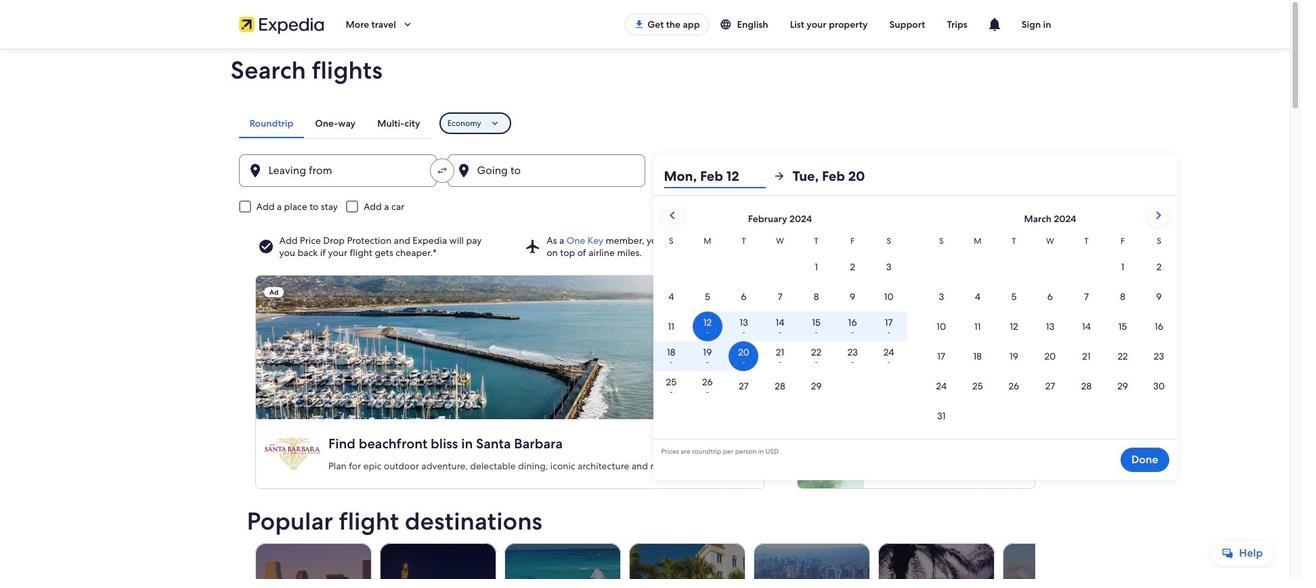 Task type: locate. For each thing, give the bounding box(es) containing it.
tab list
[[239, 108, 431, 138]]

main content
[[0, 49, 1291, 579]]

las vegas flights image
[[380, 543, 496, 579]]

next month image
[[1151, 207, 1167, 224]]

los angeles flights image
[[255, 543, 372, 579]]

download the app button image
[[634, 19, 645, 30]]

communication center icon image
[[987, 16, 1003, 33]]

miami flights image
[[629, 543, 746, 579]]



Task type: describe. For each thing, give the bounding box(es) containing it.
popular flight destinations region
[[239, 508, 1120, 579]]

swap origin and destination values image
[[436, 165, 448, 177]]

expedia logo image
[[239, 15, 324, 34]]

small image
[[720, 18, 737, 30]]

orlando flights image
[[878, 543, 995, 579]]

more travel image
[[402, 18, 414, 30]]

new york flights image
[[1003, 543, 1120, 579]]

previous month image
[[664, 207, 681, 224]]

honolulu flights image
[[754, 543, 870, 579]]

cancun flights image
[[504, 543, 621, 579]]



Task type: vqa. For each thing, say whether or not it's contained in the screenshot.
directional icon
no



